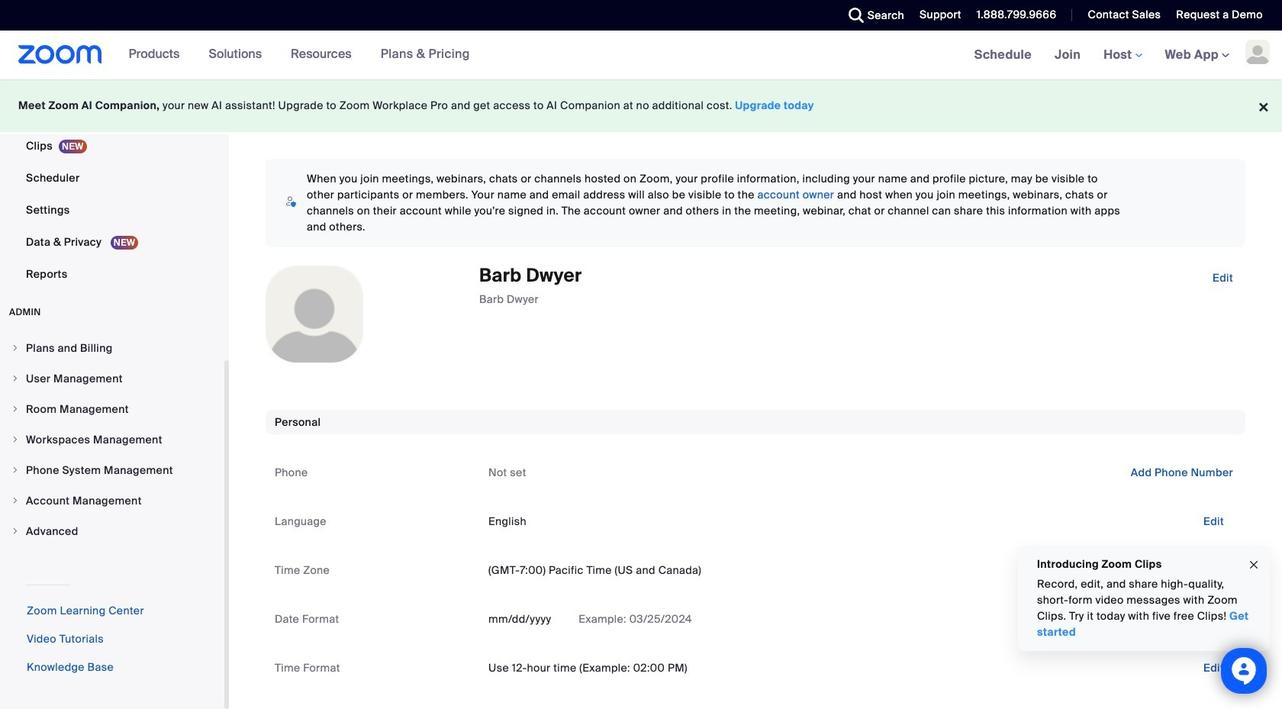 Task type: vqa. For each thing, say whether or not it's contained in the screenshot.
second Menu Item from the bottom of the 'ADMIN MENU' menu
yes



Task type: describe. For each thing, give the bounding box(es) containing it.
admin menu menu
[[0, 334, 224, 547]]

right image for fifth menu item from the bottom
[[11, 405, 20, 414]]

2 menu item from the top
[[0, 364, 224, 393]]

right image for 4th menu item from the top
[[11, 435, 20, 444]]

profile picture image
[[1246, 40, 1270, 64]]

close image
[[1248, 556, 1260, 574]]

1 menu item from the top
[[0, 334, 224, 363]]

right image for first menu item from the bottom
[[11, 527, 20, 536]]



Task type: locate. For each thing, give the bounding box(es) containing it.
4 right image from the top
[[11, 435, 20, 444]]

right image for 6th menu item from the bottom
[[11, 374, 20, 383]]

3 menu item from the top
[[0, 395, 224, 424]]

zoom logo image
[[18, 45, 102, 64]]

1 vertical spatial right image
[[11, 496, 20, 505]]

0 vertical spatial right image
[[11, 466, 20, 475]]

2 right image from the top
[[11, 496, 20, 505]]

6 menu item from the top
[[0, 486, 224, 515]]

1 right image from the top
[[11, 343, 20, 353]]

7 menu item from the top
[[0, 517, 224, 546]]

right image
[[11, 343, 20, 353], [11, 374, 20, 383], [11, 405, 20, 414], [11, 435, 20, 444], [11, 527, 20, 536]]

5 right image from the top
[[11, 527, 20, 536]]

footer
[[0, 79, 1282, 132]]

product information navigation
[[117, 31, 482, 79]]

user photo image
[[266, 266, 363, 363]]

5 menu item from the top
[[0, 456, 224, 485]]

personal menu menu
[[0, 0, 224, 291]]

2 right image from the top
[[11, 374, 20, 383]]

right image
[[11, 466, 20, 475], [11, 496, 20, 505]]

3 right image from the top
[[11, 405, 20, 414]]

menu item
[[0, 334, 224, 363], [0, 364, 224, 393], [0, 395, 224, 424], [0, 425, 224, 454], [0, 456, 224, 485], [0, 486, 224, 515], [0, 517, 224, 546]]

edit user photo image
[[302, 308, 327, 321]]

meetings navigation
[[963, 31, 1282, 80]]

4 menu item from the top
[[0, 425, 224, 454]]

right image for 1st menu item from the top of the admin menu menu
[[11, 343, 20, 353]]

banner
[[0, 31, 1282, 80]]

1 right image from the top
[[11, 466, 20, 475]]



